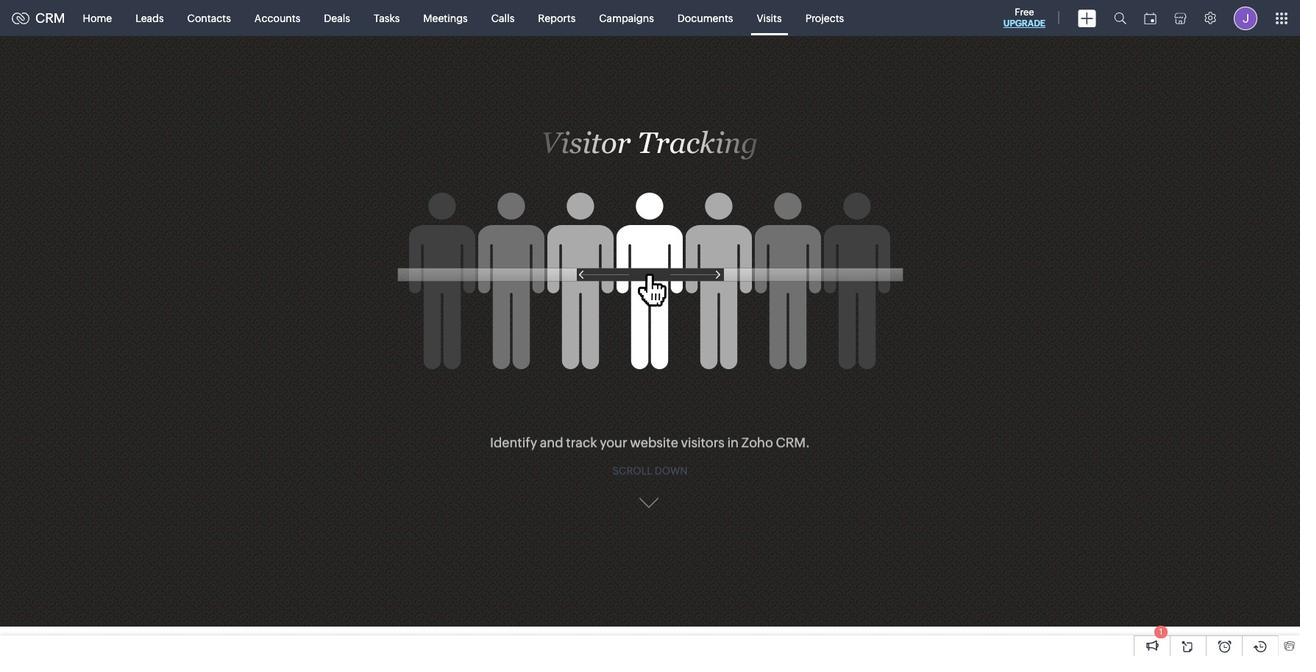 Task type: vqa. For each thing, say whether or not it's contained in the screenshot.
UPGRADE
yes



Task type: describe. For each thing, give the bounding box(es) containing it.
deals link
[[312, 0, 362, 36]]

contacts
[[187, 12, 231, 24]]

track
[[566, 418, 597, 434]]

leads link
[[124, 0, 176, 36]]

home
[[83, 12, 112, 24]]

visits
[[757, 12, 782, 24]]

crm.
[[776, 418, 810, 434]]

campaigns
[[599, 12, 654, 24]]

and
[[540, 418, 564, 434]]

documents link
[[666, 0, 745, 36]]

meetings link
[[412, 0, 480, 36]]

accounts
[[255, 12, 301, 24]]

deals
[[324, 12, 350, 24]]

reports link
[[526, 0, 588, 36]]

zoho
[[742, 418, 773, 434]]

identify and track your website visitors in zoho crm.
[[490, 418, 810, 434]]

tasks
[[374, 12, 400, 24]]

in
[[728, 418, 739, 434]]

visitors
[[681, 418, 725, 434]]

visits link
[[745, 0, 794, 36]]

search element
[[1105, 0, 1136, 36]]

profile element
[[1225, 0, 1267, 36]]

projects
[[806, 12, 844, 24]]

crm
[[35, 10, 65, 26]]

profile image
[[1234, 6, 1258, 30]]

meetings
[[423, 12, 468, 24]]

scroll
[[613, 449, 653, 460]]



Task type: locate. For each thing, give the bounding box(es) containing it.
home link
[[71, 0, 124, 36]]

free
[[1015, 7, 1034, 18]]

search image
[[1114, 12, 1127, 24]]

your
[[600, 418, 628, 434]]

calls
[[491, 12, 515, 24]]

projects link
[[794, 0, 856, 36]]

tasks link
[[362, 0, 412, 36]]

create menu image
[[1078, 9, 1097, 27]]

1
[[1160, 628, 1163, 637]]

documents
[[678, 12, 733, 24]]

calls link
[[480, 0, 526, 36]]

upgrade
[[1004, 18, 1046, 29]]

down
[[655, 449, 688, 460]]

calendar image
[[1144, 12, 1157, 24]]

website
[[630, 418, 678, 434]]

accounts link
[[243, 0, 312, 36]]

logo image
[[12, 12, 29, 24]]

create menu element
[[1069, 0, 1105, 36]]

identify
[[490, 418, 537, 434]]

crm link
[[12, 10, 65, 26]]

scroll down
[[613, 449, 688, 460]]

free upgrade
[[1004, 7, 1046, 29]]

reports
[[538, 12, 576, 24]]

contacts link
[[176, 0, 243, 36]]

campaigns link
[[588, 0, 666, 36]]

leads
[[136, 12, 164, 24]]



